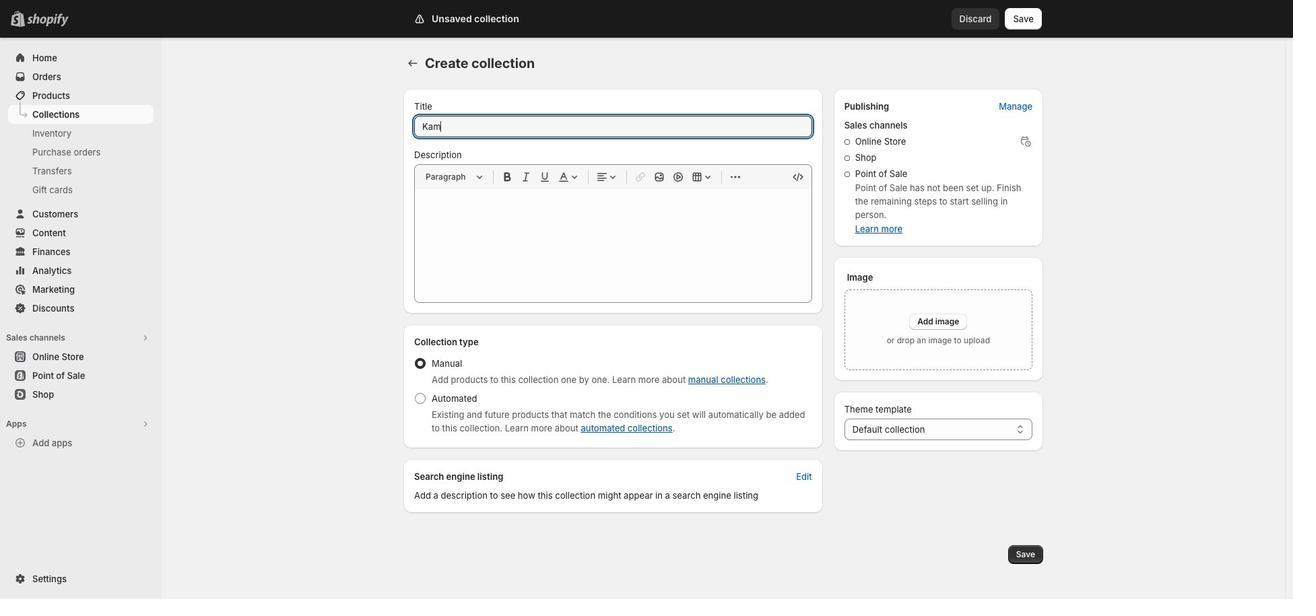 Task type: locate. For each thing, give the bounding box(es) containing it.
shopify image
[[30, 13, 71, 27]]

e.g. Summer collection, Under $100, Staff picks text field
[[414, 116, 812, 137]]



Task type: vqa. For each thing, say whether or not it's contained in the screenshot.
text box
no



